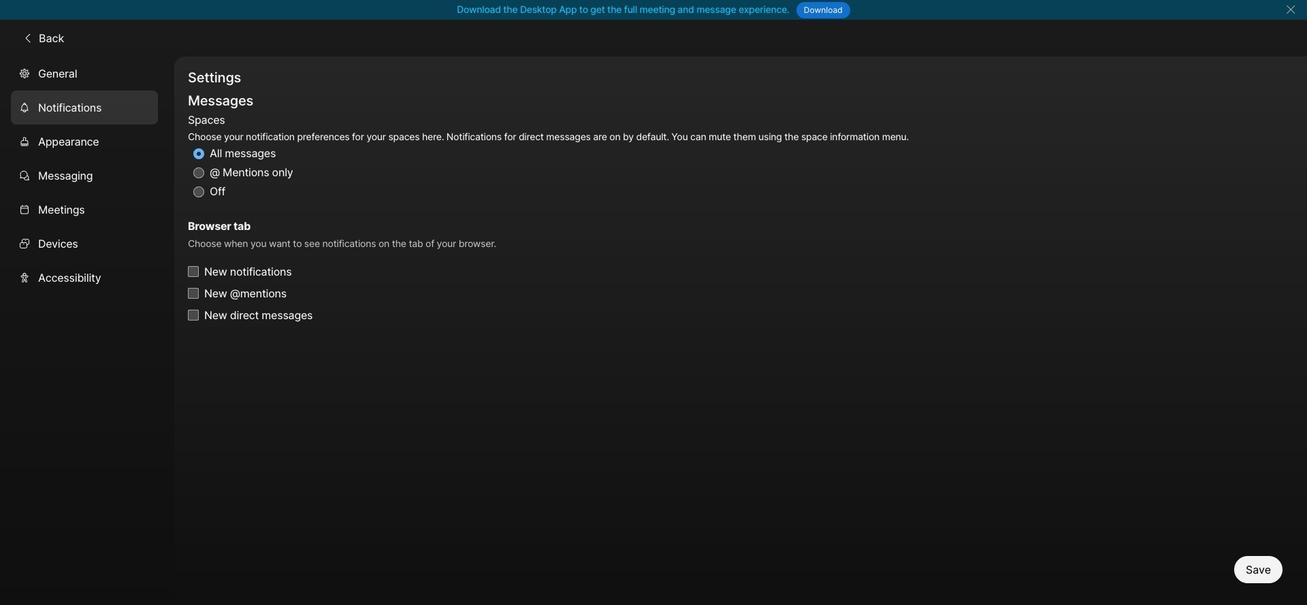 Task type: describe. For each thing, give the bounding box(es) containing it.
settings navigation
[[0, 56, 174, 605]]

devices tab
[[11, 226, 158, 260]]

wrapper image for meetings tab
[[19, 204, 30, 215]]

wrapper image for general tab in the left top of the page
[[19, 68, 30, 79]]

All messages radio
[[193, 148, 204, 159]]

appearance tab
[[11, 124, 158, 158]]

wrapper image for accessibility tab
[[19, 272, 30, 283]]

accessibility tab
[[11, 260, 158, 295]]

Off radio
[[193, 187, 204, 197]]

messaging tab
[[11, 158, 158, 192]]



Task type: locate. For each thing, give the bounding box(es) containing it.
1 vertical spatial wrapper image
[[19, 238, 30, 249]]

wrapper image inside the "devices" tab
[[19, 238, 30, 249]]

meetings tab
[[11, 192, 158, 226]]

2 wrapper image from the top
[[19, 238, 30, 249]]

0 vertical spatial wrapper image
[[19, 102, 30, 113]]

wrapper image inside accessibility tab
[[19, 272, 30, 283]]

general tab
[[11, 56, 158, 90]]

option group
[[188, 111, 909, 202]]

wrapper image for messaging tab in the top of the page
[[19, 170, 30, 181]]

notifications tab
[[11, 90, 158, 124]]

wrapper image inside messaging tab
[[19, 170, 30, 181]]

@ Mentions only radio
[[193, 167, 204, 178]]

wrapper image for appearance tab
[[19, 136, 30, 147]]

wrapper image
[[22, 33, 33, 43], [19, 68, 30, 79], [19, 136, 30, 147], [19, 170, 30, 181], [19, 204, 30, 215], [19, 272, 30, 283]]

1 wrapper image from the top
[[19, 102, 30, 113]]

wrapper image inside meetings tab
[[19, 204, 30, 215]]

wrapper image
[[19, 102, 30, 113], [19, 238, 30, 249]]

wrapper image inside the notifications tab
[[19, 102, 30, 113]]

wrapper image inside appearance tab
[[19, 136, 30, 147]]

wrapper image inside general tab
[[19, 68, 30, 79]]

wrapper image for the "devices" tab
[[19, 238, 30, 249]]

cancel_16 image
[[1286, 4, 1296, 15]]

wrapper image for the notifications tab
[[19, 102, 30, 113]]



Task type: vqa. For each thing, say whether or not it's contained in the screenshot.
Dashboard icon
no



